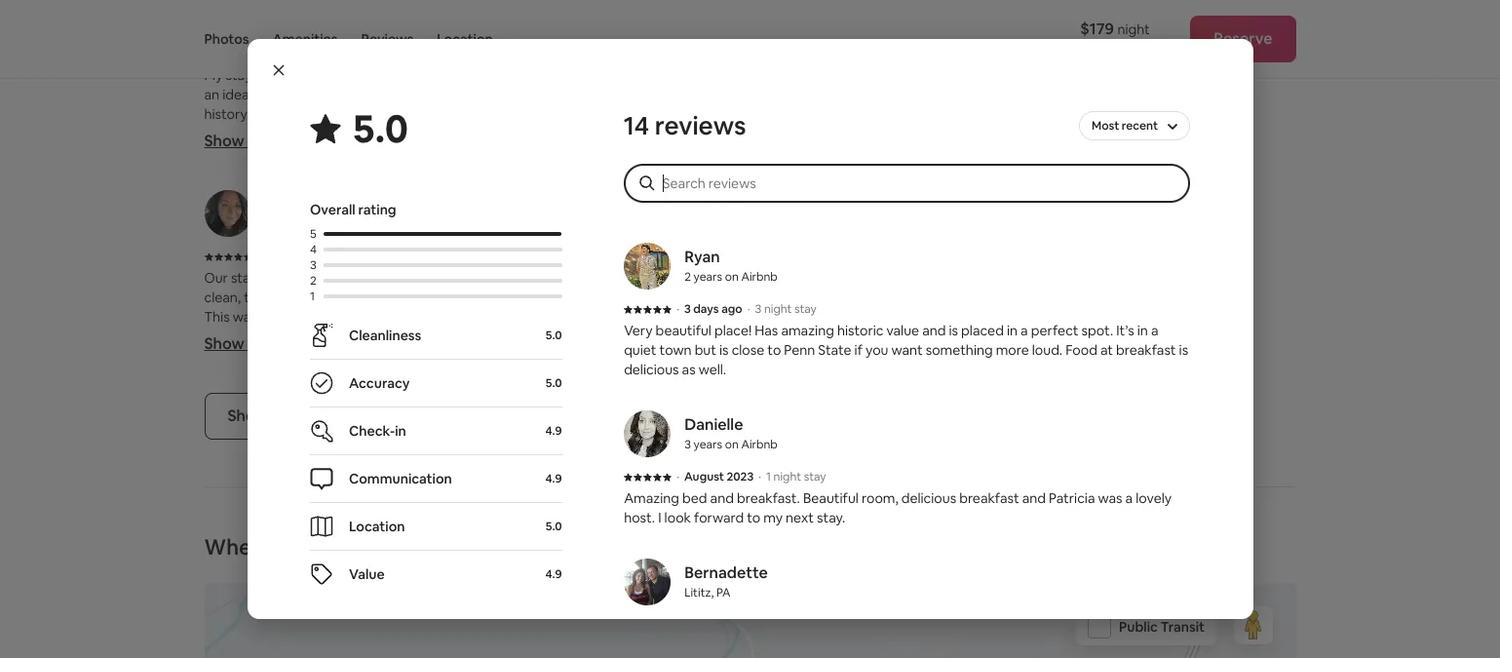 Task type: vqa. For each thing, say whether or not it's contained in the screenshot.


Task type: describe. For each thing, give the bounding box(es) containing it.
breakfast inside our stay at patricia's was beyond expectations. it was peaceful and so clean, truly breathtaking. breakfast was a delight, kuddos to the chef!. this was exactly the stay i was looking for. quiet and peaceful, good food and a few good shops. thank you for welcoming us into your beautiful home. you certainly put a lot of work and love into this place. i cannot wait to come back and stay an additional night!
[[362, 289, 422, 306]]

customize
[[1048, 105, 1113, 123]]

so inside the my husband and i loved our stay at the reynolds mansion! we took advantage of the pool table and the complimentary coffee bar. our room was spacious and the bed was so comfy! breakfast was delicious and i had an incredible massage from lisa. we can't wait to come back!
[[986, 308, 1001, 326]]

our inside our stay at patricia's was beyond expectations. it was peaceful and so clean, truly breathtaking. breakfast was a delight, kuddos to the chef!. this was exactly the stay i was looking for. quiet and peaceful, good food and a few good shops. thank you for welcoming us into your beautiful home. you certainly put a lot of work and love into this place. i cannot wait to come back and stay an additional night!
[[204, 269, 228, 287]]

show all 14 reviews button
[[204, 393, 390, 440]]

1 vertical spatial well
[[375, 144, 399, 162]]

5.0 for cleanliness
[[546, 328, 562, 343]]

4.9 for value
[[545, 567, 562, 582]]

you'll
[[276, 533, 329, 561]]

on inside i loved staying here. it was very peaceful and luxurious. patricia and her husband always made me feel comfortable and welcomed. the breakfast was delicious, and they were able to customize based on dietary restrictions. the room was breathtaking! i can't wait to stay again!
[[1157, 105, 1173, 123]]

2 horizontal spatial the
[[1129, 86, 1153, 103]]

4.9 for communication
[[545, 471, 562, 487]]

advantage
[[758, 289, 825, 306]]

of inside our stay at patricia's was beyond expectations. it was peaceful and so clean, truly breathtaking. breakfast was a delight, kuddos to the chef!. this was exactly the stay i was looking for. quiet and peaceful, good food and a few good shops. thank you for welcoming us into your beautiful home. you certainly put a lot of work and love into this place. i cannot wait to come back and stay an additional night!
[[444, 347, 457, 365]]

peaceful inside i loved staying here. it was very peaceful and luxurious. patricia and her husband always made me feel comfortable and welcomed. the breakfast was delicious, and they were able to customize based on dietary restrictions. the room was breathtaking! i can't wait to stay again!
[[954, 66, 1009, 84]]

5.0 for accuracy
[[546, 375, 562, 391]]

expectations.
[[412, 269, 497, 287]]

our inside the my husband and i loved our stay at the reynolds mansion! we took advantage of the pool table and the complimentary coffee bar. our room was spacious and the bed was so comfy! breakfast was delicious and i had an incredible massage from lisa. we can't wait to come back!
[[1154, 289, 1177, 306]]

it inside our stay at patricia's was beyond expectations. it was peaceful and so clean, truly breathtaking. breakfast was a delight, kuddos to the chef!. this was exactly the stay i was looking for. quiet and peaceful, good food and a few good shops. thank you for welcoming us into your beautiful home. you certainly put a lot of work and love into this place. i cannot wait to come back and stay an additional night!
[[500, 269, 509, 287]]

1 vertical spatial into
[[550, 347, 574, 365]]

reviews inside 5.0 dialog
[[656, 109, 747, 142]]

1 vertical spatial would
[[378, 222, 416, 240]]

to right able
[[1031, 105, 1045, 123]]

bernadette lititz, pa
[[685, 563, 768, 601]]

but
[[695, 341, 717, 359]]

very inside my stay at the reynolds mansion was everything one would imagine as an ideal bnb.   it's a beautiful well kept mansion with a lot of interesting history. from the minute i arrived until i left everything was lovely, well thought out and thorough.  mike and patricia are very kind. they provide little touches to make for a welcoming stay. very clean!  comfy room, bed, linens etc. the breakfast was special.   i would definitely stay there again!
[[204, 203, 233, 220]]

was up me
[[896, 66, 921, 84]]

lovely,
[[334, 144, 372, 162]]

3 down 5 in the top of the page
[[310, 257, 316, 273]]

table
[[899, 289, 932, 306]]

linens
[[392, 203, 428, 220]]

bernadette
[[685, 563, 768, 583]]

amenities button
[[273, 0, 338, 78]]

beautiful inside very beautiful place!  has amazing historic value and is placed in a perfect spot.  it's in a quiet town but is close to penn state if you want something more loud.  food at breakfast is delicious as well.
[[656, 322, 712, 339]]

want
[[892, 341, 923, 359]]

a up etc.
[[449, 183, 457, 201]]

shops.
[[337, 328, 378, 345]]

a down one
[[521, 86, 529, 103]]

if
[[855, 341, 863, 359]]

0 vertical spatial location
[[437, 30, 493, 48]]

close
[[732, 341, 765, 359]]

· left 'august'
[[677, 469, 680, 485]]

· left july
[[677, 617, 680, 633]]

show all 14 reviews
[[228, 406, 366, 426]]

until
[[364, 125, 391, 142]]

a left back! at the right
[[1152, 322, 1159, 339]]

where you'll be
[[204, 533, 360, 561]]

a left the 'few'
[[264, 328, 271, 345]]

as inside my stay at the reynolds mansion was everything one would imagine as an ideal bnb.   it's a beautiful well kept mansion with a lot of interesting history. from the minute i arrived until i left everything was lovely, well thought out and thorough.  mike and patricia are very kind. they provide little touches to make for a welcoming stay. very clean!  comfy room, bed, linens etc. the breakfast was special.   i would definitely stay there again!
[[628, 66, 642, 84]]

0 vertical spatial pa
[[297, 14, 311, 29]]

massage
[[901, 328, 957, 345]]

place!
[[715, 322, 752, 339]]

was up kept
[[409, 66, 434, 84]]

accuracy
[[349, 375, 409, 392]]

to inside my stay at the reynolds mansion was everything one would imagine as an ideal bnb.   it's a beautiful well kept mansion with a lot of interesting history. from the minute i arrived until i left everything was lovely, well thought out and thorough.  mike and patricia are very kind. they provide little touches to make for a welcoming stay. very clean!  comfy room, bed, linens etc. the breakfast was special.   i would definitely stay there again!
[[374, 183, 387, 201]]

2 horizontal spatial is
[[1180, 341, 1189, 359]]

was up had
[[795, 308, 819, 326]]

bed inside amazing bed and breakfast.  beautiful room, delicious breakfast and patricia was a lovely host.  i look forward to my next stay.
[[683, 490, 708, 507]]

patricia inside i loved staying here. it was very peaceful and luxurious. patricia and her husband always made me feel comfortable and welcomed. the breakfast was delicious, and they were able to customize based on dietary restrictions. the room was breathtaking! i can't wait to stay again!
[[1101, 66, 1147, 84]]

has
[[755, 322, 779, 339]]

the up bnb.
[[271, 66, 292, 84]]

· left days
[[677, 301, 680, 317]]

kind.
[[307, 164, 337, 181]]

show more button for our stay at patricia's was beyond expectations. it was peaceful and so clean, truly breathtaking. breakfast was a delight, kuddos to the chef!. this was exactly the stay i was looking for. quiet and peaceful, good food and a few good shops. thank you for welcoming us into your beautiful home. you certainly put a lot of work and love into this place. i cannot wait to come back and stay an additional night!
[[204, 334, 287, 354]]

pool
[[868, 289, 896, 306]]

more for our stay at patricia's was beyond expectations. it was peaceful and so clean, truly breathtaking. breakfast was a delight, kuddos to the chef!. this was exactly the stay i was looking for. quiet and peaceful, good food and a few good shops. thank you for welcoming us into your beautiful home. you certainly put a lot of work and love into this place. i cannot wait to come back and stay an additional night!
[[248, 334, 287, 354]]

1 vertical spatial we
[[1023, 328, 1044, 345]]

delicious for my husband and i loved our stay at the reynolds mansion! we took advantage of the pool table and the complimentary coffee bar. our room was spacious and the bed was so comfy! breakfast was delicious and i had an incredible massage from lisa. we can't wait to come back!
[[1140, 308, 1195, 326]]

night up breakfast.
[[774, 469, 802, 485]]

as inside very beautiful place!  has amazing historic value and is placed in a perfect spot.  it's in a quiet town but is close to penn state if you want something more loud.  food at breakfast is delicious as well.
[[682, 361, 696, 378]]

3 inside list
[[819, 14, 825, 29]]

you inside very beautiful place!  has amazing historic value and is placed in a perfect spot.  it's in a quiet town but is close to penn state if you want something more loud.  food at breakfast is delicious as well.
[[866, 341, 889, 359]]

thorough.
[[507, 144, 569, 162]]

breakfast inside i loved staying here. it was very peaceful and luxurious. patricia and her husband always made me feel comfortable and welcomed. the breakfast was delicious, and they were able to customize based on dietary restrictions. the room was breathtaking! i can't wait to stay again!
[[758, 105, 818, 123]]

4.9 for check-in
[[545, 423, 562, 439]]

0 vertical spatial well
[[376, 86, 400, 103]]

very inside very beautiful place!  has amazing historic value and is placed in a perfect spot.  it's in a quiet town but is close to penn state if you want something more loud.  food at breakfast is delicious as well.
[[624, 322, 653, 339]]

spacious
[[822, 308, 877, 326]]

1 horizontal spatial the
[[883, 125, 907, 142]]

quiet
[[468, 308, 503, 326]]

august
[[685, 469, 725, 485]]

night inside $179 night
[[1118, 20, 1151, 38]]

were
[[968, 105, 999, 123]]

touches
[[320, 183, 371, 201]]

back
[[336, 367, 367, 384]]

breakfast inside my stay at the reynolds mansion was everything one would imagine as an ideal bnb.   it's a beautiful well kept mansion with a lot of interesting history. from the minute i arrived until i left everything was lovely, well thought out and thorough.  mike and patricia are very kind. they provide little touches to make for a welcoming stay. very clean!  comfy room, bed, linens etc. the breakfast was special.   i would definitely stay there again!
[[231, 222, 291, 240]]

· up breakfast.
[[759, 469, 762, 485]]

for inside our stay at patricia's was beyond expectations. it was peaceful and so clean, truly breathtaking. breakfast was a delight, kuddos to the chef!. this was exactly the stay i was looking for. quiet and peaceful, good food and a few good shops. thank you for welcoming us into your beautiful home. you certainly put a lot of work and love into this place. i cannot wait to come back and stay an additional night!
[[448, 328, 467, 345]]

stay inside i loved staying here. it was very peaceful and luxurious. patricia and her husband always made me feel comfortable and welcomed. the breakfast was delicious, and they were able to customize based on dietary restrictions. the room was breathtaking! i can't wait to stay again!
[[1148, 125, 1174, 142]]

the left chef!.
[[579, 289, 600, 306]]

was down 'they'
[[947, 125, 971, 142]]

comfy!
[[1004, 308, 1047, 326]]

complimentary
[[985, 289, 1081, 306]]

i left "left"
[[204, 144, 208, 162]]

google map
showing 3 points of interest. region
[[0, 340, 1457, 658]]

wait inside i loved staying here. it was very peaceful and luxurious. patricia and her husband always made me feel comfortable and welcomed. the breakfast was delicious, and they were able to customize based on dietary restrictions. the room was breathtaking! i can't wait to stay again!
[[1102, 125, 1128, 142]]

patricia's
[[276, 269, 331, 287]]

to down based
[[1131, 125, 1145, 142]]

at inside very beautiful place!  has amazing historic value and is placed in a perfect spot.  it's in a quiet town but is close to penn state if you want something more loud.  food at breakfast is delicious as well.
[[1101, 341, 1114, 359]]

the inside my stay at the reynolds mansion was everything one would imagine as an ideal bnb.   it's a beautiful well kept mansion with a lot of interesting history. from the minute i arrived until i left everything was lovely, well thought out and thorough.  mike and patricia are very kind. they provide little touches to make for a welcoming stay. very clean!  comfy room, bed, linens etc. the breakfast was special.   i would definitely stay there again!
[[204, 222, 228, 240]]

amazing
[[782, 322, 835, 339]]

on up here.
[[859, 14, 873, 29]]

minute
[[264, 125, 308, 142]]

cleanliness
[[349, 327, 421, 344]]

the right from
[[240, 125, 261, 142]]

bnb.
[[255, 86, 283, 103]]

amazing
[[624, 490, 680, 507]]

delicious for very beautiful place!  has amazing historic value and is placed in a perfect spot.  it's in a quiet town but is close to penn state if you want something more loud.  food at breakfast is delicious as well.
[[624, 361, 679, 378]]

1 vertical spatial everything
[[235, 144, 303, 162]]

0 horizontal spatial in
[[395, 422, 406, 440]]

you
[[306, 347, 329, 365]]

was up cleanliness
[[368, 308, 392, 326]]

again! inside i loved staying here. it was very peaceful and luxurious. patricia and her husband always made me feel comfortable and welcomed. the breakfast was delicious, and they were able to customize based on dietary restrictions. the room was breathtaking! i can't wait to stay again!
[[758, 144, 795, 162]]

1 vertical spatial good
[[301, 328, 334, 345]]

2023 for · august 2023 · 1 night stay
[[727, 469, 754, 485]]

loud.
[[1033, 341, 1063, 359]]

husband inside the my husband and i loved our stay at the reynolds mansion! we took advantage of the pool table and the complimentary coffee bar. our room was spacious and the bed was so comfy! breakfast was delicious and i had an incredible massage from lisa. we can't wait to come back!
[[780, 269, 834, 287]]

kuddos
[[513, 289, 559, 306]]

1 horizontal spatial would
[[534, 66, 572, 84]]

comfortable
[[949, 86, 1027, 103]]

here.
[[850, 66, 882, 84]]

14 inside 5.0 dialog
[[624, 109, 650, 142]]

history.
[[204, 105, 250, 123]]

· down bernadette lititz, pa
[[741, 617, 744, 633]]

food
[[1066, 341, 1098, 359]]

was down bar. on the top of the page
[[1113, 308, 1137, 326]]

left
[[211, 144, 232, 162]]

arrived
[[317, 125, 361, 142]]

i left the arrived
[[311, 125, 314, 142]]

pa inside bernadette lititz, pa
[[717, 585, 731, 601]]

clean,
[[204, 289, 241, 306]]

lititz, inside list
[[265, 14, 294, 29]]

staying
[[802, 66, 847, 84]]

historic
[[838, 322, 884, 339]]

14 reviews
[[624, 109, 747, 142]]

· right the ago
[[748, 301, 750, 317]]

the up placed
[[961, 289, 982, 306]]

show more for our stay at patricia's was beyond expectations. it was peaceful and so clean, truly breathtaking. breakfast was a delight, kuddos to the chef!. this was exactly the stay i was looking for. quiet and peaceful, good food and a few good shops. thank you for welcoming us into your beautiful home. you certainly put a lot of work and love into this place. i cannot wait to come back and stay an additional night!
[[204, 334, 287, 354]]

a inside amazing bed and breakfast.  beautiful room, delicious breakfast and patricia was a lovely host.  i look forward to my next stay.
[[1126, 490, 1133, 507]]

0 horizontal spatial 2
[[310, 273, 316, 289]]

room inside i loved staying here. it was very peaceful and luxurious. patricia and her husband always made me feel comfortable and welcomed. the breakfast was delicious, and they were able to customize based on dietary restrictions. the room was breathtaking! i can't wait to stay again!
[[910, 125, 944, 142]]

more for my stay at the reynolds mansion was everything one would imagine as an ideal bnb.   it's a beautiful well kept mansion with a lot of interesting history.
[[248, 131, 287, 151]]

0 vertical spatial everything
[[437, 66, 504, 84]]

wait inside our stay at patricia's was beyond expectations. it was peaceful and so clean, truly breathtaking. breakfast was a delight, kuddos to the chef!. this was exactly the stay i was looking for. quiet and peaceful, good food and a few good shops. thank you for welcoming us into your beautiful home. you certainly put a lot of work and love into this place. i cannot wait to come back and stay an additional night!
[[251, 367, 278, 384]]

breakfast inside very beautiful place!  has amazing historic value and is placed in a perfect spot.  it's in a quiet town but is close to penn state if you want something more loud.  food at breakfast is delicious as well.
[[1117, 341, 1177, 359]]

room, inside my stay at the reynolds mansion was everything one would imagine as an ideal bnb.   it's a beautiful well kept mansion with a lot of interesting history. from the minute i arrived until i left everything was lovely, well thought out and thorough.  mike and patricia are very kind. they provide little touches to make for a welcoming stay. very clean!  comfy room, bed, linens etc. the breakfast was special.   i would definitely stay there again!
[[321, 203, 358, 220]]

me
[[899, 86, 919, 103]]

airbnb for danielle
[[742, 437, 778, 453]]

stay. inside amazing bed and breakfast.  beautiful room, delicious breakfast and patricia was a lovely host.  i look forward to my next stay.
[[817, 509, 846, 527]]

3 inside danielle 3 years on airbnb
[[685, 437, 691, 453]]

my stay at the reynolds mansion was everything one would imagine as an ideal bnb.   it's a beautiful well kept mansion with a lot of interesting history. from the minute i arrived until i left everything was lovely, well thought out and thorough.  mike and patricia are very kind. they provide little touches to make for a welcoming stay. very clean!  comfy room, bed, linens etc. the breakfast was special.   i would definitely stay there again!
[[204, 66, 642, 240]]

etc.
[[431, 203, 455, 220]]

· right '4'
[[325, 249, 328, 264]]

a down expectations.
[[452, 289, 460, 306]]

lot inside our stay at patricia's was beyond expectations. it was peaceful and so clean, truly breathtaking. breakfast was a delight, kuddos to the chef!. this was exactly the stay i was looking for. quiet and peaceful, good food and a few good shops. thank you for welcoming us into your beautiful home. you certainly put a lot of work and love into this place. i cannot wait to come back and stay an additional night!
[[424, 347, 441, 365]]

spot.
[[1082, 322, 1114, 339]]

1 horizontal spatial in
[[1007, 322, 1018, 339]]

was down always
[[821, 105, 846, 123]]

was up the kuddos
[[512, 269, 537, 287]]

from
[[960, 328, 990, 345]]

i inside amazing bed and breakfast.  beautiful room, delicious breakfast and patricia was a lovely host.  i look forward to my next stay.
[[659, 509, 662, 527]]

katie
[[819, 194, 857, 215]]

so inside our stay at patricia's was beyond expectations. it was peaceful and so clean, truly breathtaking. breakfast was a delight, kuddos to the chef!. this was exactly the stay i was looking for. quiet and peaceful, good food and a few good shops. thank you for welcoming us into your beautiful home. you certainly put a lot of work and love into this place. i cannot wait to come back and stay an additional night!
[[624, 269, 639, 287]]

loved inside the my husband and i loved our stay at the reynolds mansion! we took advantage of the pool table and the complimentary coffee bar. our room was spacious and the bed was so comfy! breakfast was delicious and i had an incredible massage from lisa. we can't wait to come back!
[[870, 269, 904, 287]]

breakfast inside amazing bed and breakfast.  beautiful room, delicious breakfast and patricia was a lovely host.  i look forward to my next stay.
[[960, 490, 1020, 507]]

i up spacious
[[863, 269, 867, 287]]

0 vertical spatial we
[[1118, 269, 1139, 287]]

years inside list
[[828, 14, 857, 29]]

thank
[[381, 328, 419, 345]]

lititz, inside bernadette lititz, pa
[[685, 585, 714, 601]]

stay inside the my husband and i loved our stay at the reynolds mansion! we took advantage of the pool table and the complimentary coffee bar. our room was spacious and the bed was so comfy! breakfast was delicious and i had an incredible massage from lisa. we can't wait to come back!
[[931, 269, 957, 287]]

3 up has
[[755, 301, 762, 317]]

few
[[274, 328, 298, 345]]

0 vertical spatial good
[[593, 308, 627, 326]]

peaceful,
[[532, 308, 590, 326]]

loved inside i loved staying here. it was very peaceful and luxurious. patricia and her husband always made me feel comfortable and welcomed. the breakfast was delicious, and they were able to customize based on dietary restrictions. the room was breathtaking! i can't wait to stay again!
[[765, 66, 799, 84]]

check-
[[349, 422, 395, 440]]

photos
[[204, 30, 249, 48]]

night down bernadette lititz, pa
[[756, 617, 784, 633]]

restrictions.
[[806, 125, 880, 142]]

5.0 for location
[[546, 519, 562, 534]]

i down bed, at the top of the page
[[371, 222, 375, 240]]

made
[[860, 86, 896, 103]]

welcoming inside our stay at patricia's was beyond expectations. it was peaceful and so clean, truly breathtaking. breakfast was a delight, kuddos to the chef!. this was exactly the stay i was looking for. quiet and peaceful, good food and a few good shops. thank you for welcoming us into your beautiful home. you certainly put a lot of work and love into this place. i cannot wait to come back and stay an additional night!
[[469, 328, 538, 345]]

provide
[[238, 183, 286, 201]]

reserve
[[1215, 28, 1273, 49]]

room, inside amazing bed and breakfast.  beautiful room, delicious breakfast and patricia was a lovely host.  i look forward to my next stay.
[[862, 490, 899, 507]]

i right "place."
[[643, 347, 646, 365]]

on inside ryan 2 years on airbnb
[[725, 269, 739, 285]]

reviews inside button
[[310, 406, 366, 426]]

ny
[[321, 217, 336, 232]]

3 left days
[[685, 301, 691, 317]]

i up shops.
[[362, 308, 365, 326]]

us
[[541, 328, 555, 345]]

kept
[[403, 86, 432, 103]]

mansion
[[435, 86, 488, 103]]

was down truly
[[233, 308, 257, 326]]

the down table
[[907, 308, 928, 326]]

i down the customize
[[1061, 125, 1064, 142]]

1 down bernadette lititz, pa
[[749, 617, 754, 633]]

was up for.
[[425, 289, 449, 306]]

come inside the my husband and i loved our stay at the reynolds mansion! we took advantage of the pool table and the complimentary coffee bar. our room was spacious and the bed was so comfy! breakfast was delicious and i had an incredible massage from lisa. we can't wait to come back!
[[1128, 328, 1164, 345]]

5.0 dialog
[[247, 39, 1254, 658]]

0 horizontal spatial is
[[720, 341, 729, 359]]

for.
[[444, 308, 465, 326]]

hamburg, ny
[[265, 217, 336, 232]]

a right 'lisa.'
[[1021, 322, 1029, 339]]

be
[[334, 533, 360, 561]]

bed,
[[361, 203, 389, 220]]

it's inside very beautiful place!  has amazing historic value and is placed in a perfect spot.  it's in a quiet town but is close to penn state if you want something more loud.  food at breakfast is delicious as well.
[[1117, 322, 1135, 339]]

amenities
[[273, 30, 338, 48]]



Task type: locate. For each thing, give the bounding box(es) containing it.
of inside my stay at the reynolds mansion was everything one would imagine as an ideal bnb.   it's a beautiful well kept mansion with a lot of interesting history. from the minute i arrived until i left everything was lovely, well thought out and thorough.  mike and patricia are very kind. they provide little touches to make for a welcoming stay. very clean!  comfy room, bed, linens etc. the breakfast was special.   i would definitely stay there again!
[[551, 86, 564, 103]]

2 vertical spatial an
[[426, 367, 441, 384]]

2 4.9 from the top
[[545, 471, 562, 487]]

beautiful
[[804, 490, 859, 507]]

to up bed, at the top of the page
[[374, 183, 387, 201]]

2 horizontal spatial in
[[1138, 322, 1149, 339]]

good
[[593, 308, 627, 326], [301, 328, 334, 345]]

the up spacious
[[844, 289, 865, 306]]

at up truly
[[260, 269, 273, 287]]

1 vertical spatial breakfast
[[1050, 308, 1110, 326]]

at inside my stay at the reynolds mansion was everything one would imagine as an ideal bnb.   it's a beautiful well kept mansion with a lot of interesting history. from the minute i arrived until i left everything was lovely, well thought out and thorough.  mike and patricia are very kind. they provide little touches to make for a welcoming stay. very clean!  comfy room, bed, linens etc. the breakfast was special.   i would definitely stay there again!
[[255, 66, 268, 84]]

0 horizontal spatial very
[[277, 164, 304, 181]]

0 vertical spatial breakfast
[[362, 289, 422, 306]]

on
[[859, 14, 873, 29], [1157, 105, 1173, 123], [725, 269, 739, 285], [725, 437, 739, 453]]

stay. inside my stay at the reynolds mansion was everything one would imagine as an ideal bnb.   it's a beautiful well kept mansion with a lot of interesting history. from the minute i arrived until i left everything was lovely, well thought out and thorough.  mike and patricia are very kind. they provide little touches to make for a welcoming stay. very clean!  comfy room, bed, linens etc. the breakfast was special.   i would definitely stay there again!
[[531, 183, 560, 201]]

1 horizontal spatial lot
[[532, 86, 548, 103]]

reviews
[[656, 109, 747, 142], [310, 406, 366, 426]]

breakfast
[[758, 105, 818, 123], [231, 222, 291, 240], [1117, 341, 1177, 359], [960, 490, 1020, 507]]

2 vertical spatial of
[[444, 347, 457, 365]]

1 vertical spatial our
[[1154, 289, 1177, 306]]

reviews down back
[[310, 406, 366, 426]]

bed up massage
[[931, 308, 956, 326]]

wait down home.
[[251, 367, 278, 384]]

placed
[[962, 322, 1004, 339]]

airbnb for ryan
[[742, 269, 778, 285]]

well.
[[699, 361, 727, 378]]

the down breathtaking.
[[308, 308, 330, 326]]

0 horizontal spatial of
[[444, 347, 457, 365]]

was up kind.
[[306, 144, 331, 162]]

14 inside button
[[291, 406, 307, 426]]

peaceful inside our stay at patricia's was beyond expectations. it was peaceful and so clean, truly breathtaking. breakfast was a delight, kuddos to the chef!. this was exactly the stay i was looking for. quiet and peaceful, good food and a few good shops. thank you for welcoming us into your beautiful home. you certainly put a lot of work and love into this place. i cannot wait to come back and stay an additional night!
[[539, 269, 594, 287]]

room, up special.
[[321, 203, 358, 220]]

1 vertical spatial location
[[349, 518, 405, 535]]

can't down the customize
[[1067, 125, 1099, 142]]

2023 inside list
[[293, 249, 320, 264]]

as right 'imagine'
[[628, 66, 642, 84]]

3 down danielle
[[685, 437, 691, 453]]

$179 night
[[1081, 19, 1151, 39]]

1 vertical spatial an
[[818, 328, 833, 345]]

1 horizontal spatial beautiful
[[317, 86, 373, 103]]

in down bar. on the top of the page
[[1138, 322, 1149, 339]]

and inside very beautiful place!  has amazing historic value and is placed in a perfect spot.  it's in a quiet town but is close to penn state if you want something more loud.  food at breakfast is delicious as well.
[[923, 322, 946, 339]]

breakfast.
[[737, 490, 801, 507]]

1 horizontal spatial so
[[986, 308, 1001, 326]]

an inside our stay at patricia's was beyond expectations. it was peaceful and so clean, truly breathtaking. breakfast was a delight, kuddos to the chef!. this was exactly the stay i was looking for. quiet and peaceful, good food and a few good shops. thank you for welcoming us into your beautiful home. you certainly put a lot of work and love into this place. i cannot wait to come back and stay an additional night!
[[426, 367, 441, 384]]

most recent
[[1093, 118, 1159, 134]]

2 vertical spatial delicious
[[902, 490, 957, 507]]

5.0
[[353, 103, 408, 154], [546, 328, 562, 343], [546, 375, 562, 391], [546, 519, 562, 534]]

more
[[248, 131, 287, 151], [248, 334, 287, 354], [802, 334, 841, 354], [996, 341, 1030, 359]]

i up dietary
[[758, 66, 762, 84]]

public transit
[[1119, 618, 1205, 636]]

ryan image
[[624, 243, 671, 290], [624, 243, 671, 290]]

everything
[[437, 66, 504, 84], [235, 144, 303, 162]]

1 horizontal spatial delicious
[[902, 490, 957, 507]]

exactly
[[260, 308, 305, 326]]

july
[[685, 617, 707, 633]]

0 horizontal spatial stay.
[[531, 183, 560, 201]]

1 vertical spatial as
[[682, 361, 696, 378]]

so
[[624, 269, 639, 287], [986, 308, 1001, 326]]

most
[[1093, 118, 1120, 134]]

can't inside the my husband and i loved our stay at the reynolds mansion! we took advantage of the pool table and the complimentary coffee bar. our room was spacious and the bed was so comfy! breakfast was delicious and i had an incredible massage from lisa. we can't wait to come back!
[[1047, 328, 1079, 345]]

reynolds inside my stay at the reynolds mansion was everything one would imagine as an ideal bnb.   it's a beautiful well kept mansion with a lot of interesting history. from the minute i arrived until i left everything was lovely, well thought out and thorough.  mike and patricia are very kind. they provide little touches to make for a welcoming stay. very clean!  comfy room, bed, linens etc. the breakfast was special.   i would definitely stay there again!
[[295, 66, 351, 84]]

1 horizontal spatial location
[[437, 30, 493, 48]]

next
[[786, 509, 814, 527]]

penn
[[784, 341, 816, 359]]

of
[[551, 86, 564, 103], [828, 289, 841, 306], [444, 347, 457, 365]]

0 vertical spatial of
[[551, 86, 564, 103]]

room down 'they'
[[910, 125, 944, 142]]

beautiful inside our stay at patricia's was beyond expectations. it was peaceful and so clean, truly breathtaking. breakfast was a delight, kuddos to the chef!. this was exactly the stay i was looking for. quiet and peaceful, good food and a few good shops. thank you for welcoming us into your beautiful home. you certainly put a lot of work and love into this place. i cannot wait to come back and stay an additional night!
[[204, 347, 260, 365]]

1 vertical spatial patricia
[[204, 164, 251, 181]]

1 horizontal spatial everything
[[437, 66, 504, 84]]

special.
[[322, 222, 368, 240]]

luxurious.
[[1039, 66, 1098, 84]]

ago
[[722, 301, 743, 317]]

show more for my husband and i loved our stay at the reynolds mansion! we took advantage of the pool table and the complimentary coffee bar. our room was spacious and the bed was so comfy! breakfast was delicious and i had an incredible massage from lisa. we can't wait to come back!
[[758, 334, 841, 354]]

loved up pool
[[870, 269, 904, 287]]

0 horizontal spatial we
[[1023, 328, 1044, 345]]

show inside button
[[228, 406, 268, 426]]

overall rating
[[310, 201, 396, 218]]

1 vertical spatial lititz,
[[685, 585, 714, 601]]

more inside very beautiful place!  has amazing historic value and is placed in a perfect spot.  it's in a quiet town but is close to penn state if you want something more loud.  food at breakfast is delicious as well.
[[996, 341, 1030, 359]]

2 down ryan
[[685, 269, 691, 285]]

1 vertical spatial airbnb
[[742, 269, 778, 285]]

0 horizontal spatial reynolds
[[295, 66, 351, 84]]

0 horizontal spatial for
[[428, 183, 446, 201]]

at inside our stay at patricia's was beyond expectations. it was peaceful and so clean, truly breathtaking. breakfast was a delight, kuddos to the chef!. this was exactly the stay i was looking for. quiet and peaceful, good food and a few good shops. thank you for welcoming us into your beautiful home. you certainly put a lot of work and love into this place. i cannot wait to come back and stay an additional night!
[[260, 269, 273, 287]]

an inside my stay at the reynolds mansion was everything one would imagine as an ideal bnb.   it's a beautiful well kept mansion with a lot of interesting history. from the minute i arrived until i left everything was lovely, well thought out and thorough.  mike and patricia are very kind. they provide little touches to make for a welcoming stay. very clean!  comfy room, bed, linens etc. the breakfast was special.   i would definitely stay there again!
[[204, 86, 220, 103]]

check-in
[[349, 422, 406, 440]]

show for our stay at patricia's was beyond expectations. it was peaceful and so clean, truly breathtaking. breakfast was a delight, kuddos to the chef!. this was exactly the stay i was looking for. quiet and peaceful, good food and a few good shops. thank you for welcoming us into your beautiful home. you certainly put a lot of work and love into this place. i cannot wait to come back and stay an additional night!
[[204, 334, 245, 354]]

1 horizontal spatial our
[[1154, 289, 1177, 306]]

1 horizontal spatial good
[[593, 308, 627, 326]]

0 vertical spatial again!
[[758, 144, 795, 162]]

delicious inside very beautiful place!  has amazing historic value and is placed in a perfect spot.  it's in a quiet town but is close to penn state if you want something more loud.  food at breakfast is delicious as well.
[[624, 361, 679, 378]]

to inside the my husband and i loved our stay at the reynolds mansion! we took advantage of the pool table and the complimentary coffee bar. our room was spacious and the bed was so comfy! breakfast was delicious and i had an incredible massage from lisa. we can't wait to come back!
[[1111, 328, 1125, 345]]

airbnb
[[876, 14, 912, 29], [742, 269, 778, 285], [742, 437, 778, 453]]

welcoming inside my stay at the reynolds mansion was everything one would imagine as an ideal bnb.   it's a beautiful well kept mansion with a lot of interesting history. from the minute i arrived until i left everything was lovely, well thought out and thorough.  mike and patricia are very kind. they provide little touches to make for a welcoming stay. very clean!  comfy room, bed, linens etc. the breakfast was special.   i would definitely stay there again!
[[460, 183, 528, 201]]

most recent button
[[1080, 109, 1191, 142]]

at down spot.
[[1101, 341, 1114, 359]]

of inside the my husband and i loved our stay at the reynolds mansion! we took advantage of the pool table and the complimentary coffee bar. our room was spacious and the bed was so comfy! breakfast was delicious and i had an incredible massage from lisa. we can't wait to come back!
[[828, 289, 841, 306]]

years for ryan
[[694, 269, 723, 285]]

0 vertical spatial room,
[[321, 203, 358, 220]]

room inside the my husband and i loved our stay at the reynolds mansion! we took advantage of the pool table and the complimentary coffee bar. our room was spacious and the bed was so comfy! breakfast was delicious and i had an incredible massage from lisa. we can't wait to come back!
[[758, 308, 792, 326]]

had
[[791, 328, 815, 345]]

come
[[1128, 328, 1164, 345], [298, 367, 333, 384]]

at up bnb.
[[255, 66, 268, 84]]

again! right there
[[546, 222, 584, 240]]

always
[[815, 86, 857, 103]]

husband up dietary
[[758, 86, 812, 103]]

1 vertical spatial beautiful
[[656, 322, 712, 339]]

1 horizontal spatial 14
[[624, 109, 650, 142]]

to inside very beautiful place!  has amazing historic value and is placed in a perfect spot.  it's in a quiet town but is close to penn state if you want something more loud.  food at breakfast is delicious as well.
[[768, 341, 781, 359]]

you
[[422, 328, 445, 345], [866, 341, 889, 359]]

very inside i loved staying here. it was very peaceful and luxurious. patricia and her husband always made me feel comfortable and welcomed. the breakfast was delicious, and they were able to customize based on dietary restrictions. the room was breathtaking! i can't wait to stay again!
[[924, 66, 951, 84]]

a left lovely on the bottom right of the page
[[1126, 490, 1133, 507]]

1 vertical spatial welcoming
[[469, 328, 538, 345]]

husband inside i loved staying here. it was very peaceful and luxurious. patricia and her husband always made me feel comfortable and welcomed. the breakfast was delicious, and they were able to customize based on dietary restrictions. the room was breathtaking! i can't wait to stay again!
[[758, 86, 812, 103]]

1 vertical spatial come
[[298, 367, 333, 384]]

katie image
[[758, 190, 805, 237], [758, 190, 805, 237]]

breakfast inside the my husband and i loved our stay at the reynolds mansion! we took advantage of the pool table and the complimentary coffee bar. our room was spacious and the bed was so comfy! breakfast was delicious and i had an incredible massage from lisa. we can't wait to come back!
[[1050, 308, 1110, 326]]

at
[[255, 66, 268, 84], [260, 269, 273, 287], [960, 269, 973, 287], [1101, 341, 1114, 359]]

1 horizontal spatial it's
[[1117, 322, 1135, 339]]

show more button for my stay at the reynolds mansion was everything one would imagine as an ideal bnb.   it's a beautiful well kept mansion with a lot of interesting history.
[[204, 131, 287, 151]]

1 down patricia's
[[310, 289, 315, 304]]

very inside my stay at the reynolds mansion was everything one would imagine as an ideal bnb.   it's a beautiful well kept mansion with a lot of interesting history. from the minute i arrived until i left everything was lovely, well thought out and thorough.  mike and patricia are very kind. they provide little touches to make for a welcoming stay. very clean!  comfy room, bed, linens etc. the breakfast was special.   i would definitely stay there again!
[[277, 164, 304, 181]]

2023 up breakfast.
[[727, 469, 754, 485]]

you inside our stay at patricia's was beyond expectations. it was peaceful and so clean, truly breathtaking. breakfast was a delight, kuddos to the chef!. this was exactly the stay i was looking for. quiet and peaceful, good food and a few good shops. thank you for welcoming us into your beautiful home. you certainly put a lot of work and love into this place. i cannot wait to come back and stay an additional night!
[[422, 328, 445, 345]]

peaceful up the kuddos
[[539, 269, 594, 287]]

1 vertical spatial room,
[[862, 490, 899, 507]]

14 right all
[[291, 406, 307, 426]]

all
[[271, 406, 287, 426]]

it's inside my stay at the reynolds mansion was everything one would imagine as an ideal bnb.   it's a beautiful well kept mansion with a lot of interesting history. from the minute i arrived until i left everything was lovely, well thought out and thorough.  mike and patricia are very kind. they provide little touches to make for a welcoming stay. very clean!  comfy room, bed, linens etc. the breakfast was special.   i would definitely stay there again!
[[286, 86, 304, 103]]

room
[[910, 125, 944, 142], [758, 308, 792, 326]]

stay.
[[531, 183, 560, 201], [817, 509, 846, 527]]

recent
[[1123, 118, 1159, 134]]

1 vertical spatial 14
[[291, 406, 307, 426]]

location up value
[[349, 518, 405, 535]]

our
[[907, 269, 928, 287]]

i loved staying here. it was very peaceful and luxurious. patricia and her husband always made me feel comfortable and welcomed. the breakfast was delicious, and they were able to customize based on dietary restrictions. the room was breathtaking! i can't wait to stay again!
[[758, 66, 1197, 162]]

at inside the my husband and i loved our stay at the reynolds mansion! we took advantage of the pool table and the complimentary coffee bar. our room was spacious and the bed was so comfy! breakfast was delicious and i had an incredible massage from lisa. we can't wait to come back!
[[960, 269, 973, 287]]

1 vertical spatial lot
[[424, 347, 441, 365]]

amazing bed and breakfast.  beautiful room, delicious breakfast and patricia was a lovely host.  i look forward to my next stay.
[[624, 490, 1172, 527]]

1 up breakfast.
[[767, 469, 771, 485]]

1 vertical spatial the
[[883, 125, 907, 142]]

my inside the my husband and i loved our stay at the reynolds mansion! we took advantage of the pool table and the complimentary coffee bar. our room was spacious and the bed was so comfy! breakfast was delicious and i had an incredible massage from lisa. we can't wait to come back!
[[758, 269, 777, 287]]

2 vertical spatial wait
[[251, 367, 278, 384]]

additional
[[444, 367, 506, 384]]

loved
[[765, 66, 799, 84], [870, 269, 904, 287]]

0 horizontal spatial patricia
[[204, 164, 251, 181]]

1 vertical spatial delicious
[[624, 361, 679, 378]]

0 vertical spatial would
[[534, 66, 572, 84]]

as down town
[[682, 361, 696, 378]]

town
[[660, 341, 692, 359]]

0 vertical spatial for
[[428, 183, 446, 201]]

delicious inside the my husband and i loved our stay at the reynolds mansion! we took advantage of the pool table and the complimentary coffee bar. our room was spacious and the bed was so comfy! breakfast was delicious and i had an incredible massage from lisa. we can't wait to come back!
[[1140, 308, 1195, 326]]

was up from
[[959, 308, 983, 326]]

wait down based
[[1102, 125, 1128, 142]]

2
[[685, 269, 691, 285], [310, 273, 316, 289]]

1
[[333, 249, 338, 264], [310, 289, 315, 304], [767, 469, 771, 485], [749, 617, 754, 633]]

the up the complimentary
[[976, 269, 997, 287]]

it's right spot.
[[1117, 322, 1135, 339]]

of up spacious
[[828, 289, 841, 306]]

years inside ryan 2 years on airbnb
[[694, 269, 723, 285]]

breakfast down coffee
[[1050, 308, 1110, 326]]

april
[[265, 249, 291, 264]]

so up 'lisa.'
[[986, 308, 1001, 326]]

was down april 2023 · 1 night stay
[[334, 269, 358, 287]]

1 inside list
[[333, 249, 338, 264]]

very
[[924, 66, 951, 84], [277, 164, 304, 181]]

more up are
[[248, 131, 287, 151]]

1 vertical spatial peaceful
[[539, 269, 594, 287]]

come inside our stay at patricia's was beyond expectations. it was peaceful and so clean, truly breathtaking. breakfast was a delight, kuddos to the chef!. this was exactly the stay i was looking for. quiet and peaceful, good food and a few good shops. thank you for welcoming us into your beautiful home. you certainly put a lot of work and love into this place. i cannot wait to come back and stay an additional night!
[[298, 367, 333, 384]]

2 vertical spatial beautiful
[[204, 347, 260, 365]]

chef!.
[[603, 289, 638, 306]]

night up has
[[765, 301, 792, 317]]

based
[[1116, 105, 1154, 123]]

show more button for my husband and i loved our stay at the reynolds mansion! we took advantage of the pool table and the complimentary coffee bar. our room was spacious and the bed was so comfy! breakfast was delicious and i had an incredible massage from lisa. we can't wait to come back!
[[758, 334, 841, 354]]

was inside amazing bed and breakfast.  beautiful room, delicious breakfast and patricia was a lovely host.  i look forward to my next stay.
[[1099, 490, 1123, 507]]

loved left staying
[[765, 66, 799, 84]]

1 horizontal spatial we
[[1118, 269, 1139, 287]]

list
[[197, 0, 1304, 393]]

it's right bnb.
[[286, 86, 304, 103]]

0 horizontal spatial as
[[628, 66, 642, 84]]

husband up the advantage
[[780, 269, 834, 287]]

beautiful inside my stay at the reynolds mansion was everything one would imagine as an ideal bnb.   it's a beautiful well kept mansion with a lot of interesting history. from the minute i arrived until i left everything was lovely, well thought out and thorough.  mike and patricia are very kind. they provide little touches to make for a welcoming stay. very clean!  comfy room, bed, linens etc. the breakfast was special.   i would definitely stay there again!
[[317, 86, 373, 103]]

1 vertical spatial of
[[828, 289, 841, 306]]

1 horizontal spatial is
[[949, 322, 959, 339]]

an up the history.
[[204, 86, 220, 103]]

our up "clean,"
[[204, 269, 228, 287]]

food
[[204, 328, 234, 345]]

show for my stay at the reynolds mansion was everything one would imagine as an ideal bnb.   it's a beautiful well kept mansion with a lot of interesting history.
[[204, 131, 245, 151]]

reviews left dietary
[[656, 109, 747, 142]]

an left additional
[[426, 367, 441, 384]]

lititz, up amenities
[[265, 14, 294, 29]]

bed inside the my husband and i loved our stay at the reynolds mansion! we took advantage of the pool table and the complimentary coffee bar. our room was spacious and the bed was so comfy! breakfast was delicious and i had an incredible massage from lisa. we can't wait to come back!
[[931, 308, 956, 326]]

quiet
[[624, 341, 657, 359]]

raquel image
[[758, 0, 805, 34], [758, 0, 805, 34]]

1 vertical spatial room
[[758, 308, 792, 326]]

years down danielle
[[694, 437, 723, 453]]

0 horizontal spatial breakfast
[[362, 289, 422, 306]]

make
[[390, 183, 425, 201]]

very beautiful place!  has amazing historic value and is placed in a perfect spot.  it's in a quiet town but is close to penn state if you want something more loud.  food at breakfast is delicious as well.
[[624, 322, 1189, 378]]

bernadette image
[[204, 0, 251, 34], [204, 0, 251, 34], [624, 559, 671, 606], [624, 559, 671, 606]]

certainly
[[332, 347, 386, 365]]

0 vertical spatial stay.
[[531, 183, 560, 201]]

a right bnb.
[[307, 86, 314, 103]]

forward
[[694, 509, 744, 527]]

to up peaceful,
[[562, 289, 576, 306]]

show more for my stay at the reynolds mansion was everything one would imagine as an ideal bnb.   it's a beautiful well kept mansion with a lot of interesting history.
[[204, 131, 287, 151]]

everything up mansion
[[437, 66, 504, 84]]

2 horizontal spatial delicious
[[1140, 308, 1195, 326]]

an inside the my husband and i loved our stay at the reynolds mansion! we took advantage of the pool table and the complimentary coffee bar. our room was spacious and the bed was so comfy! breakfast was delicious and i had an incredible massage from lisa. we can't wait to come back!
[[818, 328, 833, 345]]

coffee
[[1084, 289, 1125, 306]]

0 horizontal spatial delicious
[[624, 361, 679, 378]]

well down the "until"
[[375, 144, 399, 162]]

0 horizontal spatial again!
[[546, 222, 584, 240]]

breathtaking.
[[275, 289, 359, 306]]

my inside my stay at the reynolds mansion was everything one would imagine as an ideal bnb.   it's a beautiful well kept mansion with a lot of interesting history. from the minute i arrived until i left everything was lovely, well thought out and thorough.  mike and patricia are very kind. they provide little touches to make for a welcoming stay. very clean!  comfy room, bed, linens etc. the breakfast was special.   i would definitely stay there again!
[[204, 66, 223, 84]]

a right 'put'
[[414, 347, 421, 365]]

airbnb inside list
[[876, 14, 912, 29]]

1 horizontal spatial an
[[426, 367, 441, 384]]

reviews
[[361, 30, 414, 48]]

5
[[310, 226, 316, 242]]

we up bar. on the top of the page
[[1118, 269, 1139, 287]]

· right photos "button"
[[257, 46, 260, 61]]

2 vertical spatial 4.9
[[545, 567, 562, 582]]

out
[[456, 144, 478, 162]]

good up the you
[[301, 328, 334, 345]]

for inside my stay at the reynolds mansion was everything one would imagine as an ideal bnb.   it's a beautiful well kept mansion with a lot of interesting history. from the minute i arrived until i left everything was lovely, well thought out and thorough.  mike and patricia are very kind. they provide little touches to make for a welcoming stay. very clean!  comfy room, bed, linens etc. the breakfast was special.   i would definitely stay there again!
[[428, 183, 446, 201]]

for
[[428, 183, 446, 201], [448, 328, 467, 345]]

0 horizontal spatial an
[[204, 86, 220, 103]]

0 horizontal spatial room,
[[321, 203, 358, 220]]

1 right '4'
[[333, 249, 338, 264]]

the down delicious,
[[883, 125, 907, 142]]

2 vertical spatial patricia
[[1049, 490, 1096, 507]]

delicious inside amazing bed and breakfast.  beautiful room, delicious breakfast and patricia was a lovely host.  i look forward to my next stay.
[[902, 490, 957, 507]]

list containing show more
[[197, 0, 1304, 393]]

0 vertical spatial into
[[558, 328, 582, 345]]

0 vertical spatial welcoming
[[460, 183, 528, 201]]

took
[[1142, 269, 1171, 287]]

night inside list
[[340, 249, 368, 264]]

patricia inside amazing bed and breakfast.  beautiful room, delicious breakfast and patricia was a lovely host.  i look forward to my next stay.
[[1049, 490, 1096, 507]]

0 horizontal spatial come
[[298, 367, 333, 384]]

i left had
[[785, 328, 788, 345]]

airbnb inside danielle 3 years on airbnb
[[742, 437, 778, 453]]

ingrid image
[[204, 190, 251, 237], [204, 190, 251, 237]]

0 horizontal spatial lot
[[424, 347, 441, 365]]

1 vertical spatial it
[[500, 269, 509, 287]]

to inside amazing bed and breakfast.  beautiful room, delicious breakfast and patricia was a lovely host.  i look forward to my next stay.
[[747, 509, 761, 527]]

able
[[1002, 105, 1028, 123]]

i
[[758, 66, 762, 84], [311, 125, 314, 142], [1061, 125, 1064, 142], [204, 144, 208, 162], [371, 222, 375, 240], [863, 269, 867, 287], [362, 308, 365, 326], [785, 328, 788, 345], [643, 347, 646, 365], [659, 509, 662, 527]]

my for my stay at the reynolds mansion was everything one would imagine as an ideal bnb.   it's a beautiful well kept mansion with a lot of interesting history. from the minute i arrived until i left everything was lovely, well thought out and thorough.  mike and patricia are very kind. they provide little touches to make for a welcoming stay. very clean!  comfy room, bed, linens etc. the breakfast was special.   i would definitely stay there again!
[[204, 66, 223, 84]]

delicious,
[[849, 105, 907, 123]]

this
[[577, 347, 600, 365]]

0 vertical spatial it
[[885, 66, 894, 84]]

again! inside my stay at the reynolds mansion was everything one would imagine as an ideal bnb.   it's a beautiful well kept mansion with a lot of interesting history. from the minute i arrived until i left everything was lovely, well thought out and thorough.  mike and patricia are very kind. they provide little touches to make for a welcoming stay. very clean!  comfy room, bed, linens etc. the breakfast was special.   i would definitely stay there again!
[[546, 222, 584, 240]]

with
[[491, 86, 518, 103]]

my up the advantage
[[758, 269, 777, 287]]

come down the you
[[298, 367, 333, 384]]

Search reviews, Press 'Enter' to search text field
[[663, 174, 1172, 193]]

to left 'my'
[[747, 509, 761, 527]]

in up communication
[[395, 422, 406, 440]]

for down for.
[[448, 328, 467, 345]]

1 vertical spatial 4.9
[[545, 471, 562, 487]]

can't inside i loved staying here. it was very peaceful and luxurious. patricia and her husband always made me feel comfortable and welcomed. the breakfast was delicious, and they were able to customize based on dietary restrictions. the room was breathtaking! i can't wait to stay again!
[[1067, 125, 1099, 142]]

location inside 5.0 dialog
[[349, 518, 405, 535]]

1 4.9 from the top
[[545, 423, 562, 439]]

public
[[1119, 618, 1158, 636]]

husband
[[758, 86, 812, 103], [780, 269, 834, 287]]

2 inside ryan 2 years on airbnb
[[685, 269, 691, 285]]

stay. down beautiful
[[817, 509, 846, 527]]

patricia inside my stay at the reynolds mansion was everything one would imagine as an ideal bnb.   it's a beautiful well kept mansion with a lot of interesting history. from the minute i arrived until i left everything was lovely, well thought out and thorough.  mike and patricia are very kind. they provide little touches to make for a welcoming stay. very clean!  comfy room, bed, linens etc. the breakfast was special.   i would definitely stay there again!
[[204, 164, 251, 181]]

your
[[585, 328, 613, 345]]

0 vertical spatial the
[[1129, 86, 1153, 103]]

drag pegman onto the map to open street view image
[[1234, 606, 1273, 645]]

airbnb inside ryan 2 years on airbnb
[[742, 269, 778, 285]]

2 horizontal spatial patricia
[[1101, 66, 1147, 84]]

lot
[[532, 86, 548, 103], [424, 347, 441, 365]]

more down exactly
[[248, 334, 287, 354]]

years for danielle
[[694, 437, 723, 453]]

0 vertical spatial come
[[1128, 328, 1164, 345]]

0 horizontal spatial my
[[204, 66, 223, 84]]

very
[[204, 203, 233, 220], [624, 322, 653, 339]]

2 vertical spatial airbnb
[[742, 437, 778, 453]]

in right placed
[[1007, 322, 1018, 339]]

lot inside my stay at the reynolds mansion was everything one would imagine as an ideal bnb.   it's a beautiful well kept mansion with a lot of interesting history. from the minute i arrived until i left everything was lovely, well thought out and thorough.  mike and patricia are very kind. they provide little touches to make for a welcoming stay. very clean!  comfy room, bed, linens etc. the breakfast was special.   i would definitely stay there again!
[[532, 86, 548, 103]]

danielle 3 years on airbnb
[[685, 414, 778, 453]]

welcomed.
[[1057, 86, 1126, 103]]

night right $179 at the top of the page
[[1118, 20, 1151, 38]]

2 vertical spatial years
[[694, 437, 723, 453]]

clean!
[[236, 203, 273, 220]]

1 horizontal spatial you
[[866, 341, 889, 359]]

airbnb up here.
[[876, 14, 912, 29]]

danielle image
[[624, 411, 671, 457], [624, 411, 671, 457]]

1 horizontal spatial of
[[551, 86, 564, 103]]

0 vertical spatial delicious
[[1140, 308, 1195, 326]]

more for my husband and i loved our stay at the reynolds mansion! we took advantage of the pool table and the complimentary coffee bar. our room was spacious and the bed was so comfy! breakfast was delicious and i had an incredible massage from lisa. we can't wait to come back!
[[802, 334, 841, 354]]

on up the ago
[[725, 269, 739, 285]]

peaceful
[[954, 66, 1009, 84], [539, 269, 594, 287]]

0 horizontal spatial 14
[[291, 406, 307, 426]]

my for my husband and i loved our stay at the reynolds mansion! we took advantage of the pool table and the complimentary coffee bar. our room was spacious and the bed was so comfy! breakfast was delicious and i had an incredible massage from lisa. we can't wait to come back!
[[758, 269, 777, 287]]

3 4.9 from the top
[[545, 567, 562, 582]]

0 vertical spatial loved
[[765, 66, 799, 84]]

0 vertical spatial patricia
[[1101, 66, 1147, 84]]

night!
[[509, 367, 545, 384]]

wait
[[1102, 125, 1128, 142], [1082, 328, 1108, 345], [251, 367, 278, 384]]

thought
[[402, 144, 453, 162]]

at right our
[[960, 269, 973, 287]]

show for my husband and i loved our stay at the reynolds mansion! we took advantage of the pool table and the complimentary coffee bar. our room was spacious and the bed was so comfy! breakfast was delicious and i had an incredible massage from lisa. we can't wait to come back!
[[758, 334, 798, 354]]

well down mansion at left
[[376, 86, 400, 103]]

would right one
[[534, 66, 572, 84]]

2023 for · july 2023 · 1 night stay
[[709, 617, 736, 633]]

wait inside the my husband and i loved our stay at the reynolds mansion! we took advantage of the pool table and the complimentary coffee bar. our room was spacious and the bed was so comfy! breakfast was delicious and i had an incredible massage from lisa. we can't wait to come back!
[[1082, 328, 1108, 345]]

night down special.
[[340, 249, 368, 264]]

2 horizontal spatial an
[[818, 328, 833, 345]]

beautiful up the arrived
[[317, 86, 373, 103]]

2023 right july
[[709, 617, 736, 633]]

was up '4'
[[294, 222, 319, 240]]

into down "us"
[[550, 347, 574, 365]]

to down home.
[[281, 367, 295, 384]]

on inside danielle 3 years on airbnb
[[725, 437, 739, 453]]

0 vertical spatial lititz,
[[265, 14, 294, 29]]

reynolds inside the my husband and i loved our stay at the reynolds mansion! we took advantage of the pool table and the complimentary coffee bar. our room was spacious and the bed was so comfy! breakfast was delicious and i had an incredible massage from lisa. we can't wait to come back!
[[1000, 269, 1057, 287]]

1 horizontal spatial peaceful
[[954, 66, 1009, 84]]

it inside i loved staying here. it was very peaceful and luxurious. patricia and her husband always made me feel comfortable and welcomed. the breakfast was delicious, and they were able to customize based on dietary restrictions. the room was breathtaking! i can't wait to stay again!
[[885, 66, 894, 84]]

good down chef!.
[[593, 308, 627, 326]]

0 vertical spatial beautiful
[[317, 86, 373, 103]]

1 vertical spatial can't
[[1047, 328, 1079, 345]]

more left loud.
[[996, 341, 1030, 359]]

1 horizontal spatial again!
[[758, 144, 795, 162]]

an right had
[[818, 328, 833, 345]]

0 horizontal spatial everything
[[235, 144, 303, 162]]

very up little
[[277, 164, 304, 181]]

1 vertical spatial bed
[[683, 490, 708, 507]]

0 horizontal spatial it's
[[286, 86, 304, 103]]

of left work
[[444, 347, 457, 365]]

where
[[204, 533, 272, 561]]

host.
[[624, 509, 656, 527]]

my
[[204, 66, 223, 84], [758, 269, 777, 287]]

0 vertical spatial very
[[924, 66, 951, 84]]

the down they
[[204, 222, 228, 240]]

beautiful up town
[[656, 322, 712, 339]]

delight,
[[463, 289, 510, 306]]



